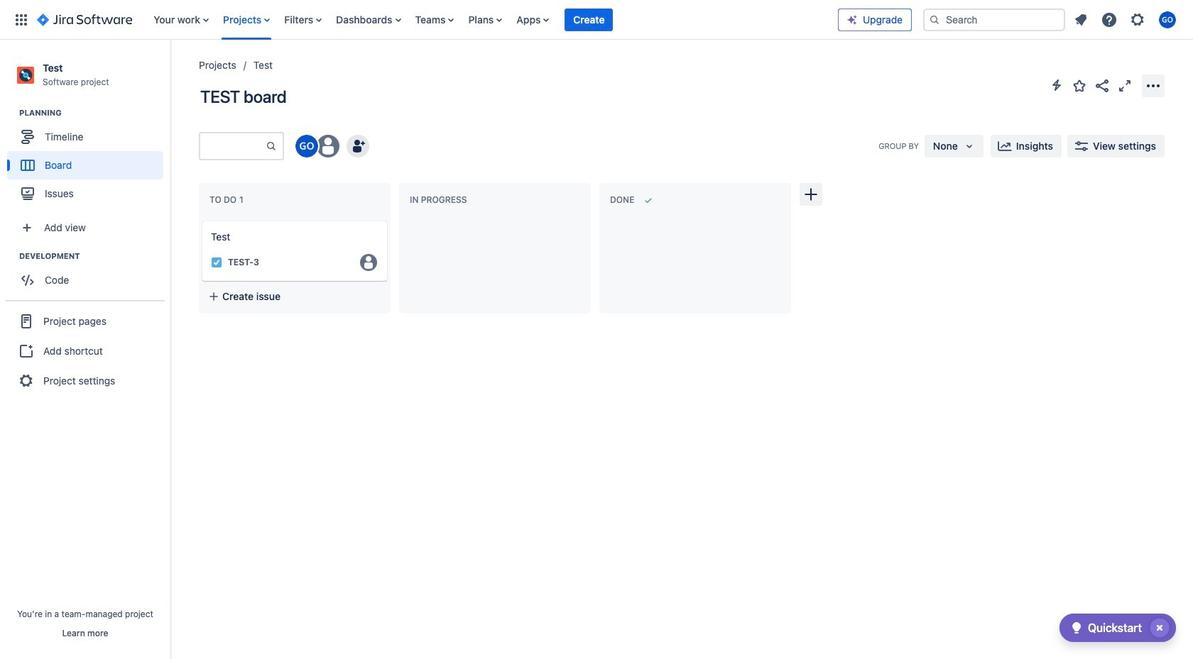 Task type: vqa. For each thing, say whether or not it's contained in the screenshot.
1st Task icon from the top of the page
no



Task type: describe. For each thing, give the bounding box(es) containing it.
star test board image
[[1071, 77, 1088, 94]]

dismiss quickstart image
[[1148, 617, 1171, 640]]

check image
[[1068, 620, 1085, 637]]

0 horizontal spatial list
[[146, 0, 838, 39]]

group for development image
[[7, 251, 170, 299]]

group for planning image
[[7, 107, 170, 212]]

development image
[[2, 248, 19, 265]]

automations menu button icon image
[[1048, 77, 1065, 94]]

heading for development image
[[19, 251, 170, 262]]

create issue image
[[192, 212, 210, 229]]

Search field
[[923, 8, 1065, 31]]

notifications image
[[1072, 11, 1089, 28]]

your profile and settings image
[[1159, 11, 1176, 28]]

more actions image
[[1145, 77, 1162, 94]]



Task type: locate. For each thing, give the bounding box(es) containing it.
sidebar navigation image
[[155, 57, 186, 85]]

1 heading from the top
[[19, 107, 170, 119]]

appswitcher icon image
[[13, 11, 30, 28]]

heading for planning image
[[19, 107, 170, 119]]

0 vertical spatial group
[[7, 107, 170, 212]]

add people image
[[349, 138, 366, 155]]

settings image
[[1129, 11, 1146, 28]]

create column image
[[802, 186, 820, 203]]

0 vertical spatial heading
[[19, 107, 170, 119]]

task image
[[211, 257, 222, 268]]

planning image
[[2, 105, 19, 122]]

group
[[7, 107, 170, 212], [7, 251, 170, 299], [6, 301, 165, 401]]

1 vertical spatial heading
[[19, 251, 170, 262]]

banner
[[0, 0, 1193, 40]]

sidebar element
[[0, 40, 170, 660]]

1 vertical spatial group
[[7, 251, 170, 299]]

heading
[[19, 107, 170, 119], [19, 251, 170, 262]]

Search this board text field
[[200, 134, 266, 159]]

search image
[[929, 14, 940, 25]]

to do element
[[210, 195, 246, 205]]

1 horizontal spatial list
[[1068, 7, 1185, 32]]

None search field
[[923, 8, 1065, 31]]

2 heading from the top
[[19, 251, 170, 262]]

enter full screen image
[[1116, 77, 1133, 94]]

2 vertical spatial group
[[6, 301, 165, 401]]

help image
[[1101, 11, 1118, 28]]

primary element
[[9, 0, 838, 39]]

list item
[[565, 0, 613, 39]]

jira software image
[[37, 11, 132, 28], [37, 11, 132, 28]]

list
[[146, 0, 838, 39], [1068, 7, 1185, 32]]



